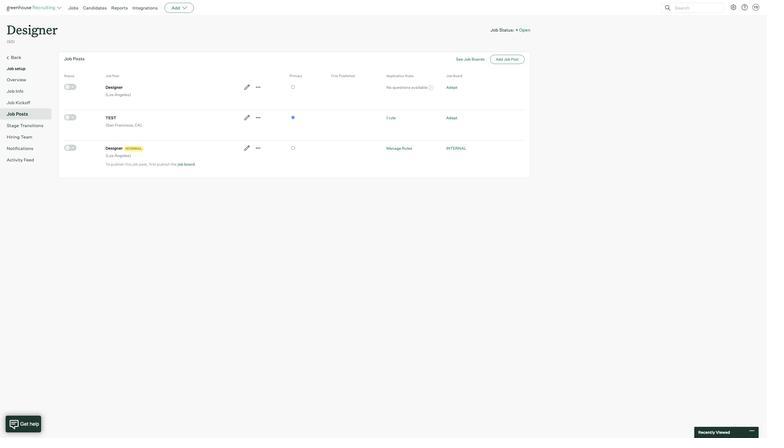 Task type: locate. For each thing, give the bounding box(es) containing it.
to publish this job post, first publish the job board .
[[106, 162, 196, 167]]

1 vertical spatial designer
[[106, 85, 123, 90]]

(los down job post
[[106, 92, 114, 97]]

viewed
[[716, 431, 730, 435]]

info
[[16, 88, 23, 94]]

designer for designer (los angeles)
[[106, 85, 123, 90]]

0 vertical spatial adept link
[[446, 85, 458, 90]]

publish right to
[[111, 162, 124, 167]]

designer down job post
[[106, 85, 123, 90]]

1 horizontal spatial add
[[496, 57, 503, 61]]

job posts down job kickoff
[[7, 111, 28, 117]]

0 horizontal spatial job posts
[[7, 111, 28, 117]]

0 horizontal spatial job
[[133, 162, 138, 167]]

designer down 'greenhouse recruiting' image
[[7, 21, 58, 38]]

job right the at the top left of the page
[[178, 162, 183, 167]]

0 horizontal spatial publish
[[111, 162, 124, 167]]

None checkbox
[[64, 114, 76, 120], [64, 145, 76, 151], [64, 114, 76, 120], [64, 145, 76, 151]]

manage rules
[[386, 146, 412, 151]]

notifications link
[[7, 145, 49, 152]]

1 vertical spatial adept link
[[446, 115, 458, 120]]

activity feed
[[7, 157, 34, 163]]

publish left the at the top left of the page
[[157, 162, 170, 167]]

candidates
[[83, 5, 107, 11]]

recently viewed
[[698, 431, 730, 435]]

0 vertical spatial rules
[[405, 74, 414, 78]]

first published
[[331, 74, 355, 78]]

1 adept from the top
[[446, 85, 458, 90]]

job right this
[[133, 162, 138, 167]]

posts up status
[[73, 56, 85, 61]]

setup
[[15, 66, 26, 71]]

0 vertical spatial add
[[172, 5, 180, 11]]

manage
[[386, 146, 401, 151]]

1 vertical spatial adept
[[446, 115, 458, 120]]

None checkbox
[[64, 84, 76, 90]]

(los up to
[[106, 153, 114, 158]]

internal
[[126, 147, 142, 151]]

1 vertical spatial post
[[112, 74, 119, 78]]

1 publish from the left
[[111, 162, 124, 167]]

job posts link
[[7, 111, 49, 117]]

job
[[491, 27, 498, 33], [64, 56, 72, 61], [464, 57, 471, 61], [504, 57, 510, 61], [7, 66, 14, 71], [106, 74, 111, 78], [446, 74, 452, 78], [7, 88, 15, 94], [7, 100, 15, 105], [7, 111, 15, 117]]

posts
[[73, 56, 85, 61], [16, 111, 28, 117]]

(san
[[106, 123, 114, 127]]

2 angeles) from the top
[[115, 153, 131, 158]]

0 horizontal spatial posts
[[16, 111, 28, 117]]

0 vertical spatial (los
[[106, 92, 114, 97]]

adept for test (san francisco, ca)
[[446, 115, 458, 120]]

job posts up status
[[64, 56, 85, 61]]

1 angeles) from the top
[[115, 92, 131, 97]]

stage transitions
[[7, 123, 43, 128]]

activity feed link
[[7, 157, 49, 163]]

1 vertical spatial angeles)
[[115, 153, 131, 158]]

feed
[[24, 157, 34, 163]]

1 vertical spatial rules
[[402, 146, 412, 151]]

1
[[386, 115, 388, 120]]

primary
[[290, 74, 302, 78]]

1 horizontal spatial publish
[[157, 162, 170, 167]]

job posts
[[64, 56, 85, 61], [7, 111, 28, 117]]

job status:
[[491, 27, 514, 33]]

rules
[[405, 74, 414, 78], [402, 146, 412, 151]]

angeles) down job post
[[115, 92, 131, 97]]

designer
[[7, 21, 58, 38], [106, 85, 123, 90], [106, 146, 123, 151]]

Search text field
[[673, 4, 719, 12]]

job board
[[446, 74, 462, 78]]

no questions available
[[386, 85, 428, 90]]

angeles) inside designer internal (los angeles)
[[115, 153, 131, 158]]

ca)
[[135, 123, 142, 127]]

designer for designer (50)
[[7, 21, 58, 38]]

posts down kickoff
[[16, 111, 28, 117]]

designer inside designer (los angeles)
[[106, 85, 123, 90]]

1 adept link from the top
[[446, 85, 458, 90]]

1 vertical spatial (los
[[106, 153, 114, 158]]

0 vertical spatial posts
[[73, 56, 85, 61]]

0 horizontal spatial post
[[112, 74, 119, 78]]

0 vertical spatial adept
[[446, 85, 458, 90]]

rules up no questions available
[[405, 74, 414, 78]]

0 horizontal spatial add
[[172, 5, 180, 11]]

status
[[64, 74, 74, 78]]

0 vertical spatial angeles)
[[115, 92, 131, 97]]

0 vertical spatial job posts
[[64, 56, 85, 61]]

rules for application rules
[[405, 74, 414, 78]]

designer inside designer internal (los angeles)
[[106, 146, 123, 151]]

adept link
[[446, 85, 458, 90], [446, 115, 458, 120]]

angeles)
[[115, 92, 131, 97], [115, 153, 131, 158]]

team
[[21, 134, 32, 140]]

None radio
[[291, 85, 295, 89]]

(los
[[106, 92, 114, 97], [106, 153, 114, 158]]

0 vertical spatial post
[[511, 57, 519, 61]]

1 job from the left
[[133, 162, 138, 167]]

designer up to
[[106, 146, 123, 151]]

angeles) up this
[[115, 153, 131, 158]]

back
[[11, 54, 21, 60]]

2 vertical spatial designer
[[106, 146, 123, 151]]

post
[[511, 57, 519, 61], [112, 74, 119, 78]]

td button
[[751, 3, 760, 12]]

(los inside designer internal (los angeles)
[[106, 153, 114, 158]]

1 horizontal spatial posts
[[73, 56, 85, 61]]

internal link
[[446, 146, 466, 151]]

1 vertical spatial add
[[496, 57, 503, 61]]

greenhouse recruiting image
[[7, 4, 57, 11]]

open
[[519, 27, 530, 33]]

designer internal (los angeles)
[[106, 146, 142, 158]]

1 horizontal spatial job
[[178, 162, 183, 167]]

2 adept from the top
[[446, 115, 458, 120]]

rules right manage at the right top
[[402, 146, 412, 151]]

0 vertical spatial designer
[[7, 21, 58, 38]]

1 vertical spatial posts
[[16, 111, 28, 117]]

stage
[[7, 123, 19, 128]]

2 (los from the top
[[106, 153, 114, 158]]

designer for designer internal (los angeles)
[[106, 146, 123, 151]]

1 (los from the top
[[106, 92, 114, 97]]

add
[[172, 5, 180, 11], [496, 57, 503, 61]]

job
[[133, 162, 138, 167], [178, 162, 183, 167]]

adept
[[446, 85, 458, 90], [446, 115, 458, 120]]

add button
[[165, 3, 194, 13]]

recently
[[698, 431, 715, 435]]

manage rules link
[[386, 146, 412, 151]]

add inside 'popup button'
[[172, 5, 180, 11]]

2 adept link from the top
[[446, 115, 458, 120]]

None radio
[[291, 116, 295, 119], [291, 146, 295, 150], [291, 116, 295, 119], [291, 146, 295, 150]]

back link
[[7, 54, 49, 61]]



Task type: describe. For each thing, give the bounding box(es) containing it.
configure image
[[730, 4, 737, 11]]

adept for designer (los angeles)
[[446, 85, 458, 90]]

hiring team link
[[7, 134, 49, 140]]

activity
[[7, 157, 23, 163]]

job setup
[[7, 66, 26, 71]]

1 rule
[[386, 115, 396, 120]]

adept link for test (san francisco, ca)
[[446, 115, 458, 120]]

td
[[754, 5, 758, 9]]

stage transitions link
[[7, 122, 49, 129]]

2 publish from the left
[[157, 162, 170, 167]]

1 rule link
[[386, 115, 396, 120]]

no
[[386, 85, 392, 90]]

notifications
[[7, 146, 33, 151]]

adept link for designer (los angeles)
[[446, 85, 458, 90]]

designer (50)
[[7, 21, 58, 44]]

reports
[[111, 5, 128, 11]]

francisco,
[[115, 123, 134, 127]]

see job boards
[[456, 57, 485, 61]]

first
[[149, 162, 156, 167]]

add for add
[[172, 5, 180, 11]]

rules for manage rules
[[402, 146, 412, 151]]

job post
[[106, 74, 119, 78]]

designer (los angeles)
[[106, 85, 131, 97]]

to
[[106, 162, 110, 167]]

questions
[[393, 85, 411, 90]]

test
[[106, 115, 116, 120]]

board
[[184, 162, 195, 167]]

published
[[339, 74, 355, 78]]

available
[[411, 85, 428, 90]]

post,
[[139, 162, 148, 167]]

2 job from the left
[[178, 162, 183, 167]]

angeles) inside designer (los angeles)
[[115, 92, 131, 97]]

reports link
[[111, 5, 128, 11]]

rule
[[389, 115, 396, 120]]

status:
[[499, 27, 514, 33]]

first
[[331, 74, 338, 78]]

see
[[456, 57, 463, 61]]

integrations link
[[132, 5, 158, 11]]

1 horizontal spatial job posts
[[64, 56, 85, 61]]

add job post
[[496, 57, 519, 61]]

application
[[386, 74, 404, 78]]

transitions
[[20, 123, 43, 128]]

board
[[453, 74, 462, 78]]

job info
[[7, 88, 23, 94]]

jobs
[[68, 5, 78, 11]]

see job boards link
[[456, 57, 485, 61]]

overview
[[7, 77, 26, 82]]

(los inside designer (los angeles)
[[106, 92, 114, 97]]

candidates link
[[83, 5, 107, 11]]

boards
[[472, 57, 485, 61]]

job kickoff
[[7, 100, 30, 105]]

td button
[[753, 4, 759, 11]]

jobs link
[[68, 5, 78, 11]]

1 horizontal spatial post
[[511, 57, 519, 61]]

designer link
[[7, 16, 58, 39]]

job board link
[[178, 162, 195, 167]]

job info link
[[7, 88, 49, 94]]

the
[[171, 162, 177, 167]]

hiring
[[7, 134, 20, 140]]

test (san francisco, ca)
[[106, 115, 142, 127]]

job kickoff link
[[7, 99, 49, 106]]

internal
[[446, 146, 466, 151]]

overview link
[[7, 76, 49, 83]]

hiring team
[[7, 134, 32, 140]]

1 vertical spatial job posts
[[7, 111, 28, 117]]

integrations
[[132, 5, 158, 11]]

.
[[195, 162, 196, 167]]

(50)
[[7, 39, 15, 44]]

this
[[125, 162, 132, 167]]

kickoff
[[16, 100, 30, 105]]

application rules
[[386, 74, 414, 78]]

add for add job post
[[496, 57, 503, 61]]

add job post link
[[490, 55, 525, 64]]



Task type: vqa. For each thing, say whether or not it's contained in the screenshot.
second publish
yes



